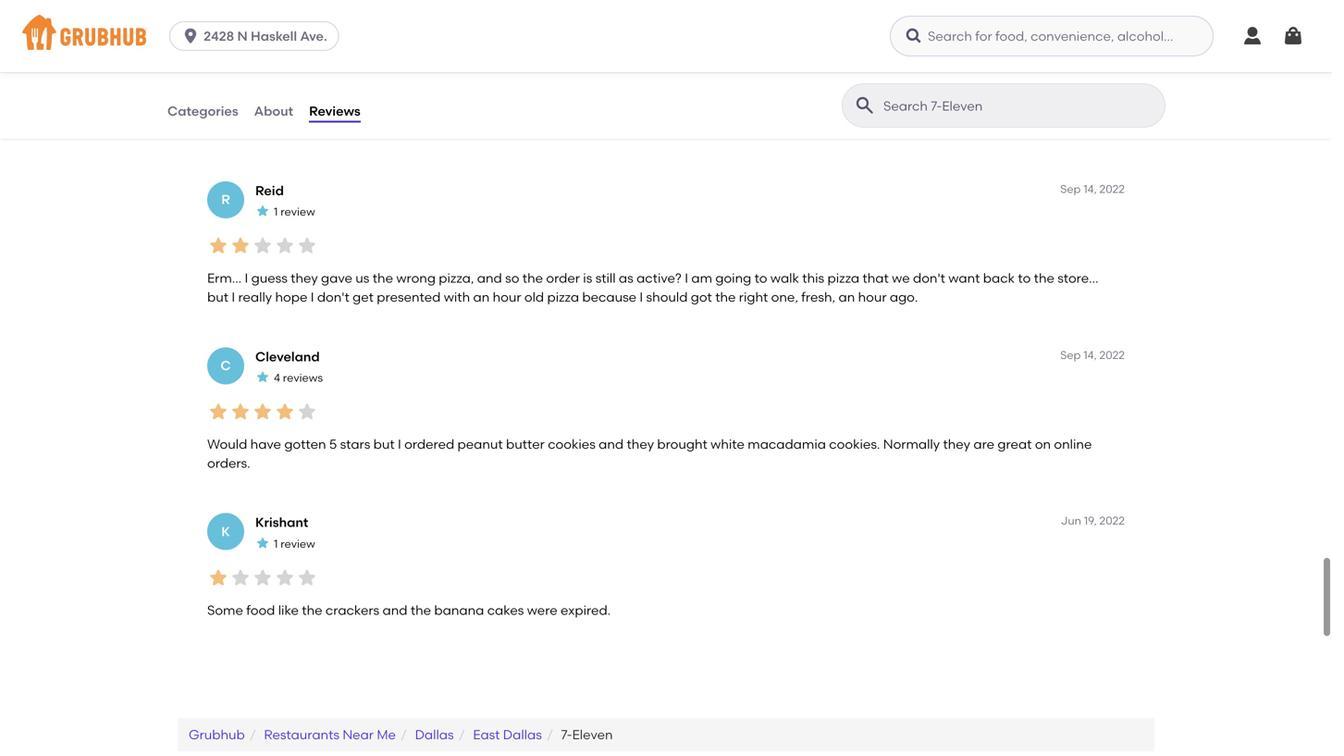 Task type: vqa. For each thing, say whether or not it's contained in the screenshot.
leftmost and
yes



Task type: describe. For each thing, give the bounding box(es) containing it.
but inside erm... i guess they gave us the wrong pizza, and so the order is still as active?   i am going to walk this pizza that we don't want back to the store... but i really hope i don't get presented with an hour old pizza because i should got the right one, fresh, an hour ago.
[[207, 289, 229, 305]]

pizza,
[[439, 270, 474, 286]]

1 to from the left
[[755, 270, 767, 286]]

main navigation navigation
[[0, 0, 1332, 72]]

sep for erm... i guess they gave us the wrong pizza, and so the order is still as active?   i am going to walk this pizza that we don't want back to the store... but i really hope i don't get presented with an hour old pizza because i should got the right one, fresh, an hour ago.
[[1060, 182, 1081, 195]]

1 review for reid
[[274, 205, 315, 218]]

east dallas link
[[473, 727, 542, 742]]

on
[[1035, 436, 1051, 452]]

3 2022 from the top
[[1100, 514, 1125, 528]]

cookies
[[548, 436, 596, 452]]

4
[[274, 371, 280, 384]]

jun 19, 2022
[[1061, 514, 1125, 528]]

store...
[[1058, 270, 1099, 286]]

cakes
[[487, 602, 524, 618]]

would
[[207, 436, 247, 452]]

back
[[983, 270, 1015, 286]]

orders.
[[207, 455, 250, 471]]

overall
[[207, 123, 252, 139]]

2022 for online
[[1100, 348, 1125, 362]]

5
[[329, 436, 337, 452]]

ave.
[[300, 28, 327, 44]]

i inside would have gotten 5 stars but i ordered peanut butter cookies and they brought white macadamia cookies. normally they are great on online orders.
[[398, 436, 401, 452]]

2022 for this
[[1100, 182, 1125, 195]]

sep for would have gotten 5 stars but i ordered peanut butter cookies and they brought white macadamia cookies. normally they are great on online orders.
[[1060, 348, 1081, 362]]

sep 14, 2022 for erm... i guess they gave us the wrong pizza, and so the order is still as active?   i am going to walk this pizza that we don't want back to the store... but i really hope i don't get presented with an hour old pizza because i should got the right one, fresh, an hour ago.
[[1060, 182, 1125, 195]]

were
[[527, 602, 558, 618]]

like
[[278, 602, 299, 618]]

eleven
[[572, 727, 613, 742]]

7-eleven
[[561, 727, 613, 742]]

am
[[691, 270, 712, 286]]

but inside would have gotten 5 stars but i ordered peanut butter cookies and they brought white macadamia cookies. normally they are great on online orders.
[[373, 436, 395, 452]]

may 24, 2023
[[1056, 35, 1125, 48]]

white
[[711, 436, 745, 452]]

old
[[524, 289, 544, 305]]

and inside erm... i guess they gave us the wrong pizza, and so the order is still as active?   i am going to walk this pizza that we don't want back to the store... but i really hope i don't get presented with an hour old pizza because i should got the right one, fresh, an hour ago.
[[477, 270, 502, 286]]

that
[[863, 270, 889, 286]]

the right the 'us'
[[373, 270, 393, 286]]

really
[[238, 289, 272, 305]]

butter
[[506, 436, 545, 452]]

2 horizontal spatial they
[[943, 436, 970, 452]]

2 to from the left
[[1018, 270, 1031, 286]]

jun
[[1061, 514, 1081, 528]]

crackers
[[326, 602, 379, 618]]

14, for would have gotten 5 stars but i ordered peanut butter cookies and they brought white macadamia cookies. normally they are great on online orders.
[[1084, 348, 1097, 362]]

ago.
[[890, 289, 918, 305]]

t
[[222, 44, 230, 60]]

svg image
[[181, 27, 200, 45]]

erm... i guess they gave us the wrong pizza, and so the order is still as active?   i am going to walk this pizza that we don't want back to the store... but i really hope i don't get presented with an hour old pizza because i should got the right one, fresh, an hour ago.
[[207, 270, 1099, 305]]

one,
[[771, 289, 798, 305]]

brought
[[657, 436, 708, 452]]

1 for krishant
[[274, 537, 278, 550]]

get
[[353, 289, 374, 305]]

gave
[[321, 270, 352, 286]]

k
[[221, 524, 230, 539]]

24,
[[1081, 35, 1097, 48]]

banana
[[434, 602, 484, 618]]

great
[[998, 436, 1032, 452]]

ordered
[[404, 436, 454, 452]]

top
[[274, 58, 294, 71]]

is
[[583, 270, 592, 286]]

may
[[1056, 35, 1079, 48]]

7-eleven link
[[561, 727, 613, 742]]

have
[[250, 436, 281, 452]]

grubhub
[[189, 727, 245, 742]]

i left am
[[685, 270, 688, 286]]

right
[[739, 289, 768, 305]]

going
[[715, 270, 751, 286]]

as
[[619, 270, 633, 286]]

they inside erm... i guess they gave us the wrong pizza, and so the order is still as active?   i am going to walk this pizza that we don't want back to the store... but i really hope i don't get presented with an hour old pizza because i should got the right one, fresh, an hour ago.
[[291, 270, 318, 286]]

Search for food, convenience, alcohol... search field
[[890, 16, 1214, 56]]

delivery
[[295, 123, 343, 139]]

online
[[1054, 436, 1092, 452]]

peanut
[[458, 436, 503, 452]]

about
[[254, 103, 293, 119]]

magnifying glass icon image
[[854, 94, 876, 117]]

trophy icon image
[[255, 56, 270, 71]]

we
[[892, 270, 910, 286]]

expired.
[[561, 602, 611, 618]]

reviewer
[[296, 58, 342, 71]]

got
[[691, 289, 712, 305]]

normally
[[883, 436, 940, 452]]

2 hour from the left
[[858, 289, 887, 305]]

stars
[[340, 436, 370, 452]]

the right 'like'
[[302, 602, 322, 618]]

us
[[356, 270, 369, 286]]

cookies.
[[829, 436, 880, 452]]

i down erm...
[[232, 289, 235, 305]]

my
[[427, 123, 446, 139]]

0 horizontal spatial svg image
[[905, 27, 923, 45]]

review for krishant
[[281, 537, 315, 550]]

0 horizontal spatial and
[[383, 602, 407, 618]]

r
[[221, 192, 230, 207]]

reviews button
[[308, 72, 362, 139]]

1 an from the left
[[473, 289, 490, 305]]

1 dallas from the left
[[415, 727, 454, 742]]

reviews
[[309, 103, 361, 119]]

order
[[546, 270, 580, 286]]



Task type: locate. For each thing, give the bounding box(es) containing it.
1 vertical spatial 2022
[[1100, 348, 1125, 362]]

2 an from the left
[[839, 289, 855, 305]]

0 vertical spatial but
[[207, 289, 229, 305]]

good, down reviews
[[346, 123, 383, 139]]

the
[[373, 270, 393, 286], [523, 270, 543, 286], [1034, 270, 1055, 286], [715, 289, 736, 305], [302, 602, 322, 618], [411, 602, 431, 618]]

overall good, delivery good, forgot my potted meat.
[[207, 123, 532, 139]]

because
[[582, 289, 637, 305]]

2 horizontal spatial svg image
[[1282, 25, 1304, 47]]

1 vertical spatial and
[[599, 436, 624, 452]]

haskell
[[251, 28, 297, 44]]

2 dallas from the left
[[503, 727, 542, 742]]

hope
[[275, 289, 307, 305]]

good, down about
[[255, 123, 291, 139]]

reid
[[255, 183, 284, 198]]

they
[[291, 270, 318, 286], [627, 436, 654, 452], [943, 436, 970, 452]]

0 horizontal spatial but
[[207, 289, 229, 305]]

2 1 from the top
[[274, 537, 278, 550]]

1 vertical spatial review
[[281, 537, 315, 550]]

1 horizontal spatial hour
[[858, 289, 887, 305]]

hour down so
[[493, 289, 521, 305]]

c
[[221, 358, 231, 373]]

i up really
[[245, 270, 248, 286]]

14, up store...
[[1084, 182, 1097, 195]]

an right with
[[473, 289, 490, 305]]

don't
[[913, 270, 945, 286], [317, 289, 350, 305]]

0 vertical spatial 14,
[[1084, 182, 1097, 195]]

1 good, from the left
[[255, 123, 291, 139]]

0 vertical spatial pizza
[[828, 270, 860, 286]]

pizza right this
[[828, 270, 860, 286]]

2 sep from the top
[[1060, 348, 1081, 362]]

1 horizontal spatial but
[[373, 436, 395, 452]]

1 horizontal spatial good,
[[346, 123, 383, 139]]

7-
[[561, 727, 572, 742]]

Search 7-Eleven search field
[[882, 97, 1159, 115]]

and right crackers on the bottom left of the page
[[383, 602, 407, 618]]

1 vertical spatial 1 review
[[274, 537, 315, 550]]

dallas link
[[415, 727, 454, 742]]

1 vertical spatial 1
[[274, 537, 278, 550]]

dallas right the me
[[415, 727, 454, 742]]

2 review from the top
[[281, 537, 315, 550]]

2428 n haskell ave.
[[204, 28, 327, 44]]

1 sep from the top
[[1060, 182, 1081, 195]]

2 vertical spatial and
[[383, 602, 407, 618]]

2 horizontal spatial and
[[599, 436, 624, 452]]

pizza
[[828, 270, 860, 286], [547, 289, 579, 305]]

would have gotten 5 stars but i ordered peanut butter cookies and they brought white macadamia cookies. normally they are great on online orders.
[[207, 436, 1092, 471]]

4 reviews
[[274, 371, 323, 384]]

2428
[[204, 28, 234, 44]]

hour down that
[[858, 289, 887, 305]]

macadamia
[[748, 436, 826, 452]]

0 vertical spatial 2022
[[1100, 182, 1125, 195]]

some food like the crackers and the banana cakes were expired.
[[207, 602, 611, 618]]

reviews
[[283, 371, 323, 384]]

i right hope on the top left
[[311, 289, 314, 305]]

14, down store...
[[1084, 348, 1097, 362]]

0 horizontal spatial pizza
[[547, 289, 579, 305]]

0 horizontal spatial they
[[291, 270, 318, 286]]

review
[[281, 205, 315, 218], [281, 537, 315, 550]]

sep
[[1060, 182, 1081, 195], [1060, 348, 1081, 362]]

0 horizontal spatial good,
[[255, 123, 291, 139]]

dallas right east
[[503, 727, 542, 742]]

they left brought
[[627, 436, 654, 452]]

categories
[[167, 103, 238, 119]]

0 horizontal spatial an
[[473, 289, 490, 305]]

still
[[596, 270, 616, 286]]

sep 14, 2022 up store...
[[1060, 182, 1125, 195]]

1 review down krishant on the bottom left of page
[[274, 537, 315, 550]]

14,
[[1084, 182, 1097, 195], [1084, 348, 1097, 362]]

about button
[[253, 72, 294, 139]]

1 vertical spatial pizza
[[547, 289, 579, 305]]

don't right we
[[913, 270, 945, 286]]

review for reid
[[281, 205, 315, 218]]

near
[[343, 727, 374, 742]]

the left "banana"
[[411, 602, 431, 618]]

they up hope on the top left
[[291, 270, 318, 286]]

1 vertical spatial don't
[[317, 289, 350, 305]]

1 vertical spatial 14,
[[1084, 348, 1097, 362]]

1 horizontal spatial and
[[477, 270, 502, 286]]

sep up store...
[[1060, 182, 1081, 195]]

an right fresh,
[[839, 289, 855, 305]]

1 review
[[274, 205, 315, 218], [274, 537, 315, 550]]

0 vertical spatial sep 14, 2022
[[1060, 182, 1125, 195]]

presented
[[377, 289, 441, 305]]

1 hour from the left
[[493, 289, 521, 305]]

krishant
[[255, 515, 308, 530]]

to up right
[[755, 270, 767, 286]]

0 horizontal spatial don't
[[317, 289, 350, 305]]

2 2022 from the top
[[1100, 348, 1125, 362]]

0 vertical spatial sep
[[1060, 182, 1081, 195]]

potted
[[449, 123, 492, 139]]

me
[[377, 727, 396, 742]]

erm...
[[207, 270, 242, 286]]

but right stars
[[373, 436, 395, 452]]

guess
[[251, 270, 288, 286]]

1 for reid
[[274, 205, 278, 218]]

and left so
[[477, 270, 502, 286]]

1 1 review from the top
[[274, 205, 315, 218]]

0 vertical spatial review
[[281, 205, 315, 218]]

and right cookies
[[599, 436, 624, 452]]

1 review from the top
[[281, 205, 315, 218]]

with
[[444, 289, 470, 305]]

n
[[237, 28, 248, 44]]

1 horizontal spatial svg image
[[1242, 25, 1264, 47]]

19,
[[1084, 514, 1097, 528]]

1 horizontal spatial pizza
[[828, 270, 860, 286]]

1 horizontal spatial don't
[[913, 270, 945, 286]]

to right "back" at the right top
[[1018, 270, 1031, 286]]

review down reid
[[281, 205, 315, 218]]

fresh,
[[801, 289, 836, 305]]

east
[[473, 727, 500, 742]]

dallas
[[415, 727, 454, 742], [503, 727, 542, 742]]

1 14, from the top
[[1084, 182, 1097, 195]]

want
[[949, 270, 980, 286]]

0 vertical spatial 1 review
[[274, 205, 315, 218]]

1 review down reid
[[274, 205, 315, 218]]

the up old
[[523, 270, 543, 286]]

0 vertical spatial 1
[[274, 205, 278, 218]]

gotten
[[284, 436, 326, 452]]

1 horizontal spatial to
[[1018, 270, 1031, 286]]

i left should
[[640, 289, 643, 305]]

1 vertical spatial sep 14, 2022
[[1060, 348, 1125, 362]]

meat.
[[495, 123, 532, 139]]

don't down gave
[[317, 289, 350, 305]]

2 vertical spatial 2022
[[1100, 514, 1125, 528]]

1 vertical spatial but
[[373, 436, 395, 452]]

restaurants near me link
[[264, 727, 396, 742]]

to
[[755, 270, 767, 286], [1018, 270, 1031, 286]]

top reviewer
[[274, 58, 342, 71]]

pizza down "order"
[[547, 289, 579, 305]]

active?
[[637, 270, 682, 286]]

review down krishant on the bottom left of page
[[281, 537, 315, 550]]

1 down krishant on the bottom left of page
[[274, 537, 278, 550]]

1 2022 from the top
[[1100, 182, 1125, 195]]

sep 14, 2022
[[1060, 182, 1125, 195], [1060, 348, 1125, 362]]

14, for erm... i guess they gave us the wrong pizza, and so the order is still as active?   i am going to walk this pizza that we don't want back to the store... but i really hope i don't get presented with an hour old pizza because i should got the right one, fresh, an hour ago.
[[1084, 182, 1097, 195]]

and
[[477, 270, 502, 286], [599, 436, 624, 452], [383, 602, 407, 618]]

i left ordered
[[398, 436, 401, 452]]

grubhub link
[[189, 727, 245, 742]]

the down "going"
[[715, 289, 736, 305]]

but down erm...
[[207, 289, 229, 305]]

0 vertical spatial and
[[477, 270, 502, 286]]

2 good, from the left
[[346, 123, 383, 139]]

food
[[246, 602, 275, 618]]

1 horizontal spatial they
[[627, 436, 654, 452]]

1 review for krishant
[[274, 537, 315, 550]]

0 horizontal spatial to
[[755, 270, 767, 286]]

2 sep 14, 2022 from the top
[[1060, 348, 1125, 362]]

1 horizontal spatial an
[[839, 289, 855, 305]]

2 1 review from the top
[[274, 537, 315, 550]]

0 horizontal spatial dallas
[[415, 727, 454, 742]]

sep down store...
[[1060, 348, 1081, 362]]

forgot
[[386, 123, 424, 139]]

svg image
[[1242, 25, 1264, 47], [1282, 25, 1304, 47], [905, 27, 923, 45]]

1 sep 14, 2022 from the top
[[1060, 182, 1125, 195]]

the left store...
[[1034, 270, 1055, 286]]

so
[[505, 270, 519, 286]]

1 vertical spatial sep
[[1060, 348, 1081, 362]]

this
[[802, 270, 824, 286]]

wrong
[[396, 270, 436, 286]]

1 horizontal spatial dallas
[[503, 727, 542, 742]]

2 14, from the top
[[1084, 348, 1097, 362]]

east dallas
[[473, 727, 542, 742]]

1 1 from the top
[[274, 205, 278, 218]]

0 horizontal spatial hour
[[493, 289, 521, 305]]

star icon image
[[207, 87, 229, 109], [229, 87, 252, 109], [252, 87, 274, 109], [274, 87, 296, 109], [296, 87, 318, 109], [255, 204, 270, 218], [207, 234, 229, 257], [229, 234, 252, 257], [252, 234, 274, 257], [274, 234, 296, 257], [296, 234, 318, 257], [255, 370, 270, 384], [207, 400, 229, 423], [229, 400, 252, 423], [252, 400, 274, 423], [274, 400, 296, 423], [296, 400, 318, 423], [255, 536, 270, 551], [207, 567, 229, 589], [229, 567, 252, 589], [252, 567, 274, 589], [274, 567, 296, 589], [296, 567, 318, 589]]

should
[[646, 289, 688, 305]]

and inside would have gotten 5 stars but i ordered peanut butter cookies and they brought white macadamia cookies. normally they are great on online orders.
[[599, 436, 624, 452]]

2428 n haskell ave. button
[[169, 21, 347, 51]]

cleveland
[[255, 349, 320, 364]]

some
[[207, 602, 243, 618]]

sep 14, 2022 down store...
[[1060, 348, 1125, 362]]

sep 14, 2022 for would have gotten 5 stars but i ordered peanut butter cookies and they brought white macadamia cookies. normally they are great on online orders.
[[1060, 348, 1125, 362]]

0 vertical spatial don't
[[913, 270, 945, 286]]

they left are
[[943, 436, 970, 452]]

1 down reid
[[274, 205, 278, 218]]

tessa
[[255, 35, 291, 51]]



